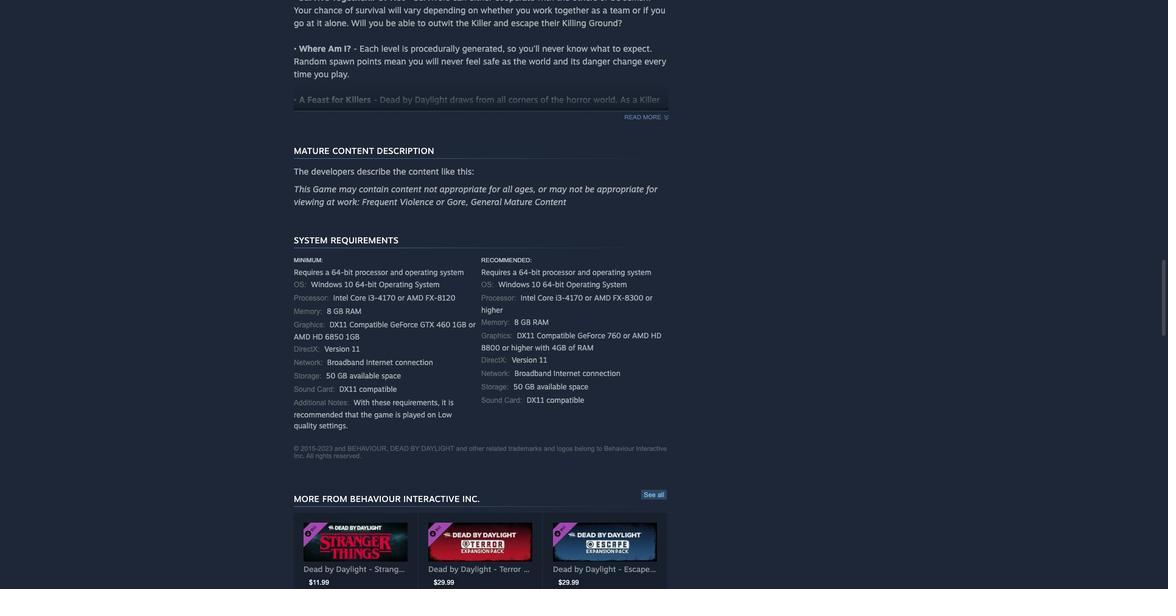 Task type: locate. For each thing, give the bounding box(es) containing it.
compatible for with
[[537, 331, 576, 340]]

11 down dx11 compatible geforce gtx 460 1gb or amd hd 6850 1gb
[[352, 344, 360, 354]]

viewing
[[294, 197, 324, 207]]

i3-
[[368, 293, 378, 302], [556, 293, 565, 302]]

a inside requires a 64-bit processor and operating system os: windows 10 64-bit operating system processor: intel core i3-4170 or amd fx-8120 memory: 8 gb ram
[[325, 268, 329, 277]]

1 processor from the left
[[355, 268, 388, 277]]

sound
[[294, 385, 315, 394], [481, 396, 502, 405]]

2 vertical spatial ram
[[578, 343, 594, 352]]

content inside this game may contain content not appropriate for all ages, or may not be appropriate for viewing at work: frequent violence or gore, general mature content
[[391, 184, 422, 194]]

10 for requires a 64-bit processor and operating system os: windows 10 64-bit operating system
[[532, 280, 541, 289]]

0 horizontal spatial requires
[[294, 268, 323, 277]]

1 requires from the left
[[294, 268, 323, 277]]

$29.99 for dead by daylight - terror expansion pack
[[434, 578, 454, 586]]

$29.99 inside the dead by daylight - escape expansion pack $29.99
[[559, 578, 579, 586]]

requires down recommended:
[[481, 268, 511, 277]]

2 daylight from the left
[[461, 564, 491, 574]]

content up the violence
[[391, 184, 422, 194]]

content down ages,
[[535, 197, 566, 207]]

0 vertical spatial card:
[[317, 385, 335, 394]]

processor: up the memory: 8 gb ram
[[481, 294, 516, 302]]

amd inside 'intel core i3-4170 or amd fx-8300 or higher'
[[594, 293, 611, 302]]

broadband
[[327, 358, 364, 367], [515, 369, 552, 378]]

windows down minimum:
[[311, 280, 342, 289]]

requires for requires a 64-bit processor and operating system os: windows 10 64-bit operating system
[[481, 268, 511, 277]]

- inside the dead by daylight - escape expansion pack $29.99
[[618, 564, 622, 574]]

0 vertical spatial ram
[[345, 307, 362, 316]]

intel
[[333, 293, 348, 302], [521, 293, 536, 302]]

0 horizontal spatial operating
[[405, 268, 438, 277]]

2 a from the left
[[513, 268, 517, 277]]

at
[[327, 197, 335, 207]]

os: inside requires a 64-bit processor and operating system os: windows 10 64-bit operating system
[[481, 281, 494, 289]]

os: down minimum:
[[294, 281, 306, 289]]

a inside requires a 64-bit processor and operating system os: windows 10 64-bit operating system
[[513, 268, 517, 277]]

requires inside requires a 64-bit processor and operating system os: windows 10 64-bit operating system processor: intel core i3-4170 or amd fx-8120 memory: 8 gb ram
[[294, 268, 323, 277]]

1 windows from the left
[[311, 280, 342, 289]]

connection down 760
[[583, 369, 621, 378]]

0 vertical spatial connection
[[395, 358, 433, 367]]

or
[[538, 184, 547, 194], [436, 197, 445, 207], [398, 293, 405, 302], [585, 293, 592, 302], [646, 293, 653, 302], [469, 320, 476, 329], [623, 331, 630, 340], [502, 343, 509, 352]]

2 pack from the left
[[692, 564, 709, 574]]

dead by daylight - stranger things chapter $11.99
[[304, 564, 464, 586]]

memory: inside requires a 64-bit processor and operating system os: windows 10 64-bit operating system processor: intel core i3-4170 or amd fx-8120 memory: 8 gb ram
[[294, 307, 322, 316]]

1 operating from the left
[[405, 268, 438, 277]]

0 horizontal spatial interactive
[[404, 494, 460, 504]]

1 horizontal spatial operating
[[593, 268, 625, 277]]

requirements
[[331, 235, 399, 245]]

0 horizontal spatial not
[[424, 184, 437, 194]]

1 vertical spatial network:
[[481, 369, 510, 378]]

daylight for terror
[[461, 564, 491, 574]]

higher inside the dx11 compatible geforce 760 or amd hd 8800 or higher with 4gb of ram
[[511, 343, 533, 352]]

internet
[[366, 358, 393, 367], [554, 369, 581, 378]]

expansion inside the dead by daylight - escape expansion pack $29.99
[[652, 564, 690, 574]]

a down recommended:
[[513, 268, 517, 277]]

0 vertical spatial 50
[[326, 371, 336, 380]]

10
[[344, 280, 353, 289], [532, 280, 541, 289]]

memory:
[[294, 307, 322, 316], [481, 318, 510, 327]]

and right 2023
[[335, 445, 346, 452]]

system for requires a 64-bit processor and operating system os: windows 10 64-bit operating system
[[602, 280, 627, 289]]

directx: version 11 network: broadband internet connection storage: 50 gb available space sound card: dx11 compatible down 4gb
[[481, 355, 621, 405]]

daylight inside dead by daylight - terror expansion pack $29.99
[[461, 564, 491, 574]]

© 2015-2023 and behaviour, dead by daylight and other related trademarks and logos belong to behaviour interactive inc. all rights reserved.
[[294, 445, 667, 459]]

1 by from the left
[[325, 564, 334, 574]]

2 by from the left
[[450, 564, 459, 574]]

0 horizontal spatial storage:
[[294, 372, 322, 380]]

2 dead from the left
[[428, 564, 447, 574]]

geforce left 760
[[578, 331, 606, 340]]

0 horizontal spatial higher
[[481, 305, 503, 315]]

inc. left all
[[294, 452, 305, 459]]

trademarks
[[509, 445, 542, 452]]

gtx
[[420, 320, 434, 329]]

$29.99
[[434, 578, 454, 586], [559, 578, 579, 586]]

graphics: for amd
[[294, 321, 325, 329]]

daylight left stranger
[[336, 564, 367, 574]]

connection down the gtx
[[395, 358, 433, 367]]

the down description
[[393, 166, 406, 176]]

other
[[469, 445, 484, 452]]

1 horizontal spatial is
[[448, 398, 454, 407]]

0 horizontal spatial fx-
[[426, 293, 437, 302]]

internet down dx11 compatible geforce gtx 460 1gb or amd hd 6850 1gb
[[366, 358, 393, 367]]

version
[[324, 344, 350, 354], [512, 355, 537, 364]]

1 a from the left
[[325, 268, 329, 277]]

1 vertical spatial ram
[[533, 318, 549, 327]]

ram right of
[[578, 343, 594, 352]]

1 horizontal spatial sound
[[481, 396, 502, 405]]

- left terror
[[494, 564, 497, 574]]

all left ages,
[[503, 184, 512, 194]]

geforce inside the dx11 compatible geforce 760 or amd hd 8800 or higher with 4gb of ram
[[578, 331, 606, 340]]

0 horizontal spatial -
[[369, 564, 372, 574]]

8 down 'intel core i3-4170 or amd fx-8300 or higher'
[[514, 318, 519, 327]]

mature up 'the'
[[294, 145, 330, 156]]

1 vertical spatial sound
[[481, 396, 502, 405]]

available down 4gb
[[537, 382, 567, 391]]

0 horizontal spatial geforce
[[390, 320, 418, 329]]

daylight inside dead by daylight - stranger things chapter $11.99
[[336, 564, 367, 574]]

is right it
[[448, 398, 454, 407]]

0 horizontal spatial 8
[[327, 307, 331, 316]]

0 horizontal spatial core
[[350, 293, 366, 302]]

may
[[339, 184, 357, 194], [549, 184, 567, 194]]

processor down requirements on the top left of the page
[[355, 268, 388, 277]]

amd inside requires a 64-bit processor and operating system os: windows 10 64-bit operating system processor: intel core i3-4170 or amd fx-8120 memory: 8 gb ram
[[407, 293, 424, 302]]

available
[[350, 371, 379, 380], [537, 382, 567, 391]]

and down requirements on the top left of the page
[[390, 268, 403, 277]]

system up 8300
[[602, 280, 627, 289]]

2 operating from the left
[[566, 280, 600, 289]]

directx: version 11 network: broadband internet connection storage: 50 gb available space sound card: dx11 compatible up with
[[294, 344, 433, 394]]

memory: up 8800
[[481, 318, 510, 327]]

1 10 from the left
[[344, 280, 353, 289]]

system inside requires a 64-bit processor and operating system os: windows 10 64-bit operating system processor: intel core i3-4170 or amd fx-8120 memory: 8 gb ram
[[415, 280, 440, 289]]

expansion inside dead by daylight - terror expansion pack $29.99
[[523, 564, 561, 574]]

appropriate right be on the right top
[[597, 184, 644, 194]]

0 vertical spatial graphics:
[[294, 321, 325, 329]]

1 horizontal spatial for
[[489, 184, 500, 194]]

contain
[[359, 184, 389, 194]]

processor
[[355, 268, 388, 277], [543, 268, 576, 277]]

inc. inside the "© 2015-2023 and behaviour, dead by daylight and other related trademarks and logos belong to behaviour interactive inc. all rights reserved."
[[294, 452, 305, 459]]

of
[[569, 343, 575, 352]]

hd inside the dx11 compatible geforce 760 or amd hd 8800 or higher with 4gb of ram
[[651, 331, 662, 340]]

2 4170 from the left
[[565, 293, 583, 302]]

or right 8300
[[646, 293, 653, 302]]

os: for requires a 64-bit processor and operating system os: windows 10 64-bit operating system
[[481, 281, 494, 289]]

system up 8120 on the left of the page
[[415, 280, 440, 289]]

compatible inside the dx11 compatible geforce 760 or amd hd 8800 or higher with 4gb of ram
[[537, 331, 576, 340]]

1 fx- from the left
[[426, 293, 437, 302]]

0 vertical spatial 1gb
[[453, 320, 467, 329]]

1 horizontal spatial requires
[[481, 268, 511, 277]]

inc. down the "© 2015-2023 and behaviour, dead by daylight and other related trademarks and logos belong to behaviour interactive inc. all rights reserved."
[[463, 494, 480, 504]]

developers
[[311, 166, 355, 176]]

broadband down with
[[515, 369, 552, 378]]

0 vertical spatial network:
[[294, 358, 323, 367]]

content left like
[[409, 166, 439, 176]]

not up the violence
[[424, 184, 437, 194]]

operating up 8300
[[593, 268, 625, 277]]

os: for requires a 64-bit processor and operating system os: windows 10 64-bit operating system processor: intel core i3-4170 or amd fx-8120 memory: 8 gb ram
[[294, 281, 306, 289]]

2 may from the left
[[549, 184, 567, 194]]

and up 'intel core i3-4170 or amd fx-8300 or higher'
[[578, 268, 590, 277]]

2 horizontal spatial dead
[[553, 564, 572, 574]]

fx-
[[426, 293, 437, 302], [613, 293, 625, 302]]

core
[[350, 293, 366, 302], [538, 293, 554, 302]]

1 horizontal spatial may
[[549, 184, 567, 194]]

operating up 8120 on the left of the page
[[405, 268, 438, 277]]

1 vertical spatial higher
[[511, 343, 533, 352]]

interactive down daylight
[[404, 494, 460, 504]]

1 horizontal spatial graphics:
[[481, 332, 513, 340]]

geforce for 760
[[578, 331, 606, 340]]

a for requires a 64-bit processor and operating system os: windows 10 64-bit operating system
[[513, 268, 517, 277]]

behaviour inside the "© 2015-2023 and behaviour, dead by daylight and other related trademarks and logos belong to behaviour interactive inc. all rights reserved."
[[604, 445, 634, 452]]

0 horizontal spatial expansion
[[523, 564, 561, 574]]

8800
[[481, 343, 500, 352]]

by right things
[[450, 564, 459, 574]]

system requirements
[[294, 235, 399, 245]]

0 horizontal spatial operating
[[379, 280, 413, 289]]

1 horizontal spatial available
[[537, 382, 567, 391]]

requires down minimum:
[[294, 268, 323, 277]]

system inside requires a 64-bit processor and operating system os: windows 10 64-bit operating system processor: intel core i3-4170 or amd fx-8120 memory: 8 gb ram
[[440, 268, 464, 277]]

version down with
[[512, 355, 537, 364]]

all inside this game may contain content not appropriate for all ages, or may not be appropriate for viewing at work: frequent violence or gore, general mature content
[[503, 184, 512, 194]]

1 system from the left
[[440, 268, 464, 277]]

internet down of
[[554, 369, 581, 378]]

1 horizontal spatial internet
[[554, 369, 581, 378]]

or inside requires a 64-bit processor and operating system os: windows 10 64-bit operating system processor: intel core i3-4170 or amd fx-8120 memory: 8 gb ram
[[398, 293, 405, 302]]

4170 up dx11 compatible geforce gtx 460 1gb or amd hd 6850 1gb
[[378, 293, 396, 302]]

this game may contain content not appropriate for all ages, or may not be appropriate for viewing at work: frequent violence or gore, general mature content
[[294, 184, 658, 207]]

8 up the 6850
[[327, 307, 331, 316]]

2 horizontal spatial by
[[574, 564, 583, 574]]

0 horizontal spatial daylight
[[336, 564, 367, 574]]

dead for dead by daylight - terror expansion pack
[[428, 564, 447, 574]]

dead right stranger
[[428, 564, 447, 574]]

1 horizontal spatial pack
[[692, 564, 709, 574]]

1 horizontal spatial space
[[569, 382, 588, 391]]

by inside dead by daylight - terror expansion pack $29.99
[[450, 564, 459, 574]]

1 $29.99 from the left
[[434, 578, 454, 586]]

i3- inside 'intel core i3-4170 or amd fx-8300 or higher'
[[556, 293, 565, 302]]

belong
[[575, 445, 595, 452]]

expansion right terror
[[523, 564, 561, 574]]

compatible
[[349, 320, 388, 329], [537, 331, 576, 340]]

2 expansion from the left
[[652, 564, 690, 574]]

0 horizontal spatial version
[[324, 344, 350, 354]]

1 vertical spatial behaviour
[[350, 494, 401, 504]]

it
[[442, 398, 446, 407]]

pack
[[563, 564, 580, 574], [692, 564, 709, 574]]

4170 inside requires a 64-bit processor and operating system os: windows 10 64-bit operating system processor: intel core i3-4170 or amd fx-8120 memory: 8 gb ram
[[378, 293, 396, 302]]

daylight inside the dead by daylight - escape expansion pack $29.99
[[586, 564, 616, 574]]

1 dead from the left
[[304, 564, 323, 574]]

1 appropriate from the left
[[440, 184, 487, 194]]

10 inside requires a 64-bit processor and operating system os: windows 10 64-bit operating system processor: intel core i3-4170 or amd fx-8120 memory: 8 gb ram
[[344, 280, 353, 289]]

daylight left escape
[[586, 564, 616, 574]]

reserved.
[[334, 452, 362, 459]]

2 core from the left
[[538, 293, 554, 302]]

bit down recommended:
[[531, 268, 540, 277]]

higher inside 'intel core i3-4170 or amd fx-8300 or higher'
[[481, 305, 503, 315]]

- inside dead by daylight - stranger things chapter $11.99
[[369, 564, 372, 574]]

space
[[382, 371, 401, 380], [569, 382, 588, 391]]

may up work:
[[339, 184, 357, 194]]

compatible up these
[[359, 385, 397, 394]]

memory: down minimum:
[[294, 307, 322, 316]]

feast
[[308, 94, 329, 105]]

2 operating from the left
[[593, 268, 625, 277]]

fx- up the gtx
[[426, 293, 437, 302]]

or right 460 at the bottom left of the page
[[469, 320, 476, 329]]

operating
[[379, 280, 413, 289], [566, 280, 600, 289]]

ram inside the dx11 compatible geforce 760 or amd hd 8800 or higher with 4gb of ram
[[578, 343, 594, 352]]

1 vertical spatial space
[[569, 382, 588, 391]]

- for stranger
[[369, 564, 372, 574]]

operating inside requires a 64-bit processor and operating system os: windows 10 64-bit operating system processor: intel core i3-4170 or amd fx-8120 memory: 8 gb ram
[[405, 268, 438, 277]]

ram up dx11 compatible geforce gtx 460 1gb or amd hd 6850 1gb
[[345, 307, 362, 316]]

2 system from the left
[[627, 268, 651, 277]]

dead inside the dead by daylight - escape expansion pack $29.99
[[553, 564, 572, 574]]

0 vertical spatial memory:
[[294, 307, 322, 316]]

0 horizontal spatial the
[[361, 410, 372, 419]]

system inside requires a 64-bit processor and operating system os: windows 10 64-bit operating system
[[602, 280, 627, 289]]

all right see
[[658, 491, 664, 498]]

1 vertical spatial 11
[[539, 355, 547, 364]]

10 inside requires a 64-bit processor and operating system os: windows 10 64-bit operating system
[[532, 280, 541, 289]]

0 horizontal spatial compatible
[[359, 385, 397, 394]]

dead up the $11.99
[[304, 564, 323, 574]]

1 pack from the left
[[563, 564, 580, 574]]

interactive inside see all more from behaviour interactive inc.
[[404, 494, 460, 504]]

pack inside dead by daylight - terror expansion pack $29.99
[[563, 564, 580, 574]]

read more
[[625, 114, 661, 120]]

gb
[[334, 307, 343, 316], [521, 318, 531, 327], [338, 371, 347, 380], [525, 382, 535, 391]]

1 horizontal spatial a
[[513, 268, 517, 277]]

1 horizontal spatial system
[[627, 268, 651, 277]]

storage: up 'additional'
[[294, 372, 322, 380]]

additional
[[294, 399, 326, 407]]

0 vertical spatial 11
[[352, 344, 360, 354]]

0 horizontal spatial directx: version 11 network: broadband internet connection storage: 50 gb available space sound card: dx11 compatible
[[294, 344, 433, 394]]

0 vertical spatial the
[[393, 166, 406, 176]]

not left be on the right top
[[569, 184, 583, 194]]

card: up trademarks
[[504, 396, 522, 405]]

dead right terror
[[553, 564, 572, 574]]

2 intel from the left
[[521, 293, 536, 302]]

0 horizontal spatial pack
[[563, 564, 580, 574]]

dx11 compatible geforce 760 or amd hd 8800 or higher with 4gb of ram
[[481, 331, 662, 352]]

2 fx- from the left
[[613, 293, 625, 302]]

1 - from the left
[[369, 564, 372, 574]]

storage: down 8800
[[481, 383, 509, 391]]

1 intel from the left
[[333, 293, 348, 302]]

2 i3- from the left
[[556, 293, 565, 302]]

1 horizontal spatial processor:
[[481, 294, 516, 302]]

- inside dead by daylight - terror expansion pack $29.99
[[494, 564, 497, 574]]

1 horizontal spatial 4170
[[565, 293, 583, 302]]

$29.99 for dead by daylight - escape expansion pack
[[559, 578, 579, 586]]

dead
[[304, 564, 323, 574], [428, 564, 447, 574], [553, 564, 572, 574]]

1 expansion from the left
[[523, 564, 561, 574]]

ram up with
[[533, 318, 549, 327]]

1 horizontal spatial compatible
[[537, 331, 576, 340]]

1 horizontal spatial memory:
[[481, 318, 510, 327]]

amd inside the dx11 compatible geforce 760 or amd hd 8800 or higher with 4gb of ram
[[632, 331, 649, 340]]

appropriate up gore, at the left top of page
[[440, 184, 487, 194]]

0 vertical spatial behaviour
[[604, 445, 634, 452]]

system
[[294, 235, 328, 245], [415, 280, 440, 289], [602, 280, 627, 289]]

64- down requirements on the top left of the page
[[355, 280, 368, 289]]

appropriate
[[440, 184, 487, 194], [597, 184, 644, 194]]

system up 8300
[[627, 268, 651, 277]]

by for dead by daylight - stranger things chapter
[[325, 564, 334, 574]]

0 vertical spatial inc.
[[294, 452, 305, 459]]

3 by from the left
[[574, 564, 583, 574]]

0 vertical spatial version
[[324, 344, 350, 354]]

a down the system requirements
[[325, 268, 329, 277]]

1 i3- from the left
[[368, 293, 378, 302]]

mature down ages,
[[504, 197, 533, 207]]

intel core i3-4170 or amd fx-8300 or higher
[[481, 293, 653, 315]]

settings.
[[319, 421, 348, 430]]

3 - from the left
[[618, 564, 622, 574]]

version down the 6850
[[324, 344, 350, 354]]

dead inside dead by daylight - terror expansion pack $29.99
[[428, 564, 447, 574]]

system for requires a 64-bit processor and operating system os: windows 10 64-bit operating system processor: intel core i3-4170 or amd fx-8120 memory: 8 gb ram
[[415, 280, 440, 289]]

dx11 down the memory: 8 gb ram
[[517, 331, 535, 340]]

1 vertical spatial compatible
[[537, 331, 576, 340]]

3 dead from the left
[[553, 564, 572, 574]]

operating for requires a 64-bit processor and operating system os: windows 10 64-bit operating system
[[566, 280, 600, 289]]

0 vertical spatial directx:
[[294, 345, 320, 354]]

card: up additional notes:
[[317, 385, 335, 394]]

compatible
[[359, 385, 397, 394], [547, 396, 584, 405]]

content
[[409, 166, 439, 176], [391, 184, 422, 194]]

available up with
[[350, 371, 379, 380]]

system inside requires a 64-bit processor and operating system os: windows 10 64-bit operating system
[[627, 268, 651, 277]]

intel up the memory: 8 gb ram
[[521, 293, 536, 302]]

more
[[643, 114, 661, 120]]

1 horizontal spatial -
[[494, 564, 497, 574]]

system for requires a 64-bit processor and operating system os: windows 10 64-bit operating system
[[627, 268, 651, 277]]

requirements,
[[393, 398, 440, 407]]

1 horizontal spatial i3-
[[556, 293, 565, 302]]

2 processor from the left
[[543, 268, 576, 277]]

4170
[[378, 293, 396, 302], [565, 293, 583, 302]]

1 daylight from the left
[[336, 564, 367, 574]]

1 vertical spatial version
[[512, 355, 537, 364]]

1 horizontal spatial intel
[[521, 293, 536, 302]]

processor inside requires a 64-bit processor and operating system os: windows 10 64-bit operating system
[[543, 268, 576, 277]]

network: down 8800
[[481, 369, 510, 378]]

1gb right 460 at the bottom left of the page
[[453, 320, 467, 329]]

1 horizontal spatial system
[[415, 280, 440, 289]]

windows for requires a 64-bit processor and operating system os: windows 10 64-bit operating system processor: intel core i3-4170 or amd fx-8120 memory: 8 gb ram
[[311, 280, 342, 289]]

2 not from the left
[[569, 184, 583, 194]]

hd inside dx11 compatible geforce gtx 460 1gb or amd hd 6850 1gb
[[313, 332, 323, 341]]

1 horizontal spatial directx: version 11 network: broadband internet connection storage: 50 gb available space sound card: dx11 compatible
[[481, 355, 621, 405]]

daylight left terror
[[461, 564, 491, 574]]

1 horizontal spatial not
[[569, 184, 583, 194]]

minimum:
[[294, 257, 323, 263]]

1 4170 from the left
[[378, 293, 396, 302]]

0 horizontal spatial all
[[503, 184, 512, 194]]

8120
[[437, 293, 456, 302]]

by inside dead by daylight - stranger things chapter $11.99
[[325, 564, 334, 574]]

network: up 'additional'
[[294, 358, 323, 367]]

$29.99 inside dead by daylight - terror expansion pack $29.99
[[434, 578, 454, 586]]

compatible inside dx11 compatible geforce gtx 460 1gb or amd hd 6850 1gb
[[349, 320, 388, 329]]

0 vertical spatial content
[[409, 166, 439, 176]]

bit
[[344, 268, 353, 277], [531, 268, 540, 277], [368, 280, 377, 289], [555, 280, 564, 289]]

is
[[448, 398, 454, 407], [395, 410, 401, 419]]

not
[[424, 184, 437, 194], [569, 184, 583, 194]]

all inside see all more from behaviour interactive inc.
[[658, 491, 664, 498]]

1 os: from the left
[[294, 281, 306, 289]]

1 vertical spatial the
[[361, 410, 372, 419]]

processor inside requires a 64-bit processor and operating system os: windows 10 64-bit operating system processor: intel core i3-4170 or amd fx-8120 memory: 8 gb ram
[[355, 268, 388, 277]]

2 windows from the left
[[498, 280, 530, 289]]

for
[[332, 94, 343, 105], [489, 184, 500, 194], [647, 184, 658, 194]]

terror
[[499, 564, 521, 574]]

by for dead by daylight - terror expansion pack
[[450, 564, 459, 574]]

intel inside 'intel core i3-4170 or amd fx-8300 or higher'
[[521, 293, 536, 302]]

0 horizontal spatial inc.
[[294, 452, 305, 459]]

dead
[[390, 445, 409, 452]]

content for not
[[391, 184, 422, 194]]

0 horizontal spatial card:
[[317, 385, 335, 394]]

0 horizontal spatial processor
[[355, 268, 388, 277]]

os: inside requires a 64-bit processor and operating system os: windows 10 64-bit operating system processor: intel core i3-4170 or amd fx-8120 memory: 8 gb ram
[[294, 281, 306, 289]]

dead inside dead by daylight - stranger things chapter $11.99
[[304, 564, 323, 574]]

0 horizontal spatial a
[[325, 268, 329, 277]]

i3- down requires a 64-bit processor and operating system os: windows 10 64-bit operating system
[[556, 293, 565, 302]]

by inside the dead by daylight - escape expansion pack $29.99
[[574, 564, 583, 574]]

content up describe
[[333, 145, 374, 156]]

1 vertical spatial 1gb
[[346, 332, 360, 341]]

1 vertical spatial is
[[395, 410, 401, 419]]

operating inside requires a 64-bit processor and operating system os: windows 10 64-bit operating system processor: intel core i3-4170 or amd fx-8120 memory: 8 gb ram
[[379, 280, 413, 289]]

the inside "with these requirements, it is recommended that the game is played on low quality settings."
[[361, 410, 372, 419]]

higher for dx11
[[511, 343, 533, 352]]

pack inside the dead by daylight - escape expansion pack $29.99
[[692, 564, 709, 574]]

intel inside requires a 64-bit processor and operating system os: windows 10 64-bit operating system processor: intel core i3-4170 or amd fx-8120 memory: 8 gb ram
[[333, 293, 348, 302]]

may left be on the right top
[[549, 184, 567, 194]]

and inside requires a 64-bit processor and operating system os: windows 10 64-bit operating system
[[578, 268, 590, 277]]

3 daylight from the left
[[586, 564, 616, 574]]

requires inside requires a 64-bit processor and operating system os: windows 10 64-bit operating system
[[481, 268, 511, 277]]

work:
[[337, 197, 360, 207]]

1 horizontal spatial behaviour
[[604, 445, 634, 452]]

operating up dx11 compatible geforce gtx 460 1gb or amd hd 6850 1gb
[[379, 280, 413, 289]]

1 core from the left
[[350, 293, 366, 302]]

requires
[[294, 268, 323, 277], [481, 268, 511, 277]]

operating inside requires a 64-bit processor and operating system os: windows 10 64-bit operating system
[[566, 280, 600, 289]]

expansion right escape
[[652, 564, 690, 574]]

1 horizontal spatial content
[[535, 197, 566, 207]]

hd left the 6850
[[313, 332, 323, 341]]

1 operating from the left
[[379, 280, 413, 289]]

geforce inside dx11 compatible geforce gtx 460 1gb or amd hd 6850 1gb
[[390, 320, 418, 329]]

11 down with
[[539, 355, 547, 364]]

2023
[[318, 445, 333, 452]]

memory: 8 gb ram
[[481, 318, 549, 327]]

1 vertical spatial internet
[[554, 369, 581, 378]]

processor for requires a 64-bit processor and operating system os: windows 10 64-bit operating system processor: intel core i3-4170 or amd fx-8120 memory: 8 gb ram
[[355, 268, 388, 277]]

- left stranger
[[369, 564, 372, 574]]

expansion
[[523, 564, 561, 574], [652, 564, 690, 574]]

0 horizontal spatial internet
[[366, 358, 393, 367]]

2 $29.99 from the left
[[559, 578, 579, 586]]

0 horizontal spatial dead
[[304, 564, 323, 574]]

0 vertical spatial 8
[[327, 307, 331, 316]]

windows inside requires a 64-bit processor and operating system os: windows 10 64-bit operating system processor: intel core i3-4170 or amd fx-8120 memory: 8 gb ram
[[311, 280, 342, 289]]

0 horizontal spatial network:
[[294, 358, 323, 367]]

sound up 'additional'
[[294, 385, 315, 394]]

1gb
[[453, 320, 467, 329], [346, 332, 360, 341]]

interactive up see
[[636, 445, 667, 452]]

1 vertical spatial card:
[[504, 396, 522, 405]]

- left escape
[[618, 564, 622, 574]]

behaviour
[[604, 445, 634, 452], [350, 494, 401, 504]]

directx: version 11 network: broadband internet connection storage: 50 gb available space sound card: dx11 compatible
[[294, 344, 433, 394], [481, 355, 621, 405]]

1 horizontal spatial processor
[[543, 268, 576, 277]]

sound right it
[[481, 396, 502, 405]]

operating up 'intel core i3-4170 or amd fx-8300 or higher'
[[566, 280, 600, 289]]

inc.
[[294, 452, 305, 459], [463, 494, 480, 504]]

1 horizontal spatial windows
[[498, 280, 530, 289]]

a for requires a 64-bit processor and operating system os: windows 10 64-bit operating system processor: intel core i3-4170 or amd fx-8120 memory: 8 gb ram
[[325, 268, 329, 277]]

directx: up 'additional'
[[294, 345, 320, 354]]

mature
[[294, 145, 330, 156], [504, 197, 533, 207]]

behaviour right 'from'
[[350, 494, 401, 504]]

2 os: from the left
[[481, 281, 494, 289]]

requires a 64-bit processor and operating system os: windows 10 64-bit operating system
[[481, 268, 651, 289]]

2 10 from the left
[[532, 280, 541, 289]]

2 - from the left
[[494, 564, 497, 574]]

operating inside requires a 64-bit processor and operating system os: windows 10 64-bit operating system
[[593, 268, 625, 277]]

1 processor: from the left
[[294, 294, 329, 302]]

2 requires from the left
[[481, 268, 511, 277]]

windows inside requires a 64-bit processor and operating system os: windows 10 64-bit operating system
[[498, 280, 530, 289]]

0 horizontal spatial graphics:
[[294, 321, 325, 329]]

bit down requirements on the top left of the page
[[368, 280, 377, 289]]



Task type: vqa. For each thing, say whether or not it's contained in the screenshot.
tarashultz49
no



Task type: describe. For each thing, give the bounding box(es) containing it.
1 vertical spatial directx:
[[481, 356, 507, 364]]

things
[[408, 564, 433, 574]]

system for requires a 64-bit processor and operating system os: windows 10 64-bit operating system processor: intel core i3-4170 or amd fx-8120 memory: 8 gb ram
[[440, 268, 464, 277]]

0 vertical spatial is
[[448, 398, 454, 407]]

additional notes:
[[294, 399, 349, 407]]

killers
[[346, 94, 371, 105]]

like
[[442, 166, 455, 176]]

daylight for stranger
[[336, 564, 367, 574]]

i?
[[344, 43, 351, 54]]

operating for requires a 64-bit processor and operating system os: windows 10 64-bit operating system processor: intel core i3-4170 or amd fx-8120 memory: 8 gb ram
[[405, 268, 438, 277]]

dx11 inside dx11 compatible geforce gtx 460 1gb or amd hd 6850 1gb
[[330, 320, 347, 329]]

dead by daylight - terror expansion pack $29.99
[[428, 564, 580, 586]]

this:
[[457, 166, 474, 176]]

64- up 'intel core i3-4170 or amd fx-8300 or higher'
[[543, 280, 555, 289]]

to
[[597, 445, 602, 452]]

daylight for escape
[[586, 564, 616, 574]]

or right 760
[[623, 331, 630, 340]]

game
[[374, 410, 393, 419]]

0 horizontal spatial is
[[395, 410, 401, 419]]

mature inside this game may contain content not appropriate for all ages, or may not be appropriate for viewing at work: frequent violence or gore, general mature content
[[504, 197, 533, 207]]

rights
[[315, 452, 332, 459]]

geforce for gtx
[[390, 320, 418, 329]]

operating for requires a 64-bit processor and operating system os: windows 10 64-bit operating system
[[593, 268, 625, 277]]

processor for requires a 64-bit processor and operating system os: windows 10 64-bit operating system
[[543, 268, 576, 277]]

or inside dx11 compatible geforce gtx 460 1gb or amd hd 6850 1gb
[[469, 320, 476, 329]]

2 processor: from the left
[[481, 294, 516, 302]]

2 horizontal spatial for
[[647, 184, 658, 194]]

0 horizontal spatial for
[[332, 94, 343, 105]]

1 horizontal spatial 50
[[513, 382, 523, 391]]

6850
[[325, 332, 344, 341]]

dx11 up notes:
[[339, 385, 357, 394]]

460
[[436, 320, 451, 329]]

and left logos
[[544, 445, 555, 452]]

2015-
[[301, 445, 318, 452]]

64- down the system requirements
[[332, 268, 344, 277]]

1 horizontal spatial storage:
[[481, 383, 509, 391]]

frequent
[[362, 197, 397, 207]]

or right ages,
[[538, 184, 547, 194]]

on
[[427, 410, 436, 419]]

0 horizontal spatial available
[[350, 371, 379, 380]]

amd inside dx11 compatible geforce gtx 460 1gb or amd hd 6850 1gb
[[294, 332, 310, 341]]

core inside 'intel core i3-4170 or amd fx-8300 or higher'
[[538, 293, 554, 302]]

daylight
[[421, 445, 454, 452]]

description
[[377, 145, 434, 156]]

2 appropriate from the left
[[597, 184, 644, 194]]

requires a 64-bit processor and operating system os: windows 10 64-bit operating system processor: intel core i3-4170 or amd fx-8120 memory: 8 gb ram
[[294, 268, 464, 316]]

dx11 compatible geforce gtx 460 1gb or amd hd 6850 1gb
[[294, 320, 476, 341]]

10 for requires a 64-bit processor and operating system os: windows 10 64-bit operating system processor: intel core i3-4170 or amd fx-8120 memory: 8 gb ram
[[344, 280, 353, 289]]

dead by daylight - escape expansion pack $29.99
[[553, 564, 709, 586]]

where
[[299, 43, 326, 54]]

bit down the system requirements
[[344, 268, 353, 277]]

0 horizontal spatial 11
[[352, 344, 360, 354]]

logos
[[557, 445, 573, 452]]

violence
[[400, 197, 434, 207]]

core inside requires a 64-bit processor and operating system os: windows 10 64-bit operating system processor: intel core i3-4170 or amd fx-8120 memory: 8 gb ram
[[350, 293, 366, 302]]

fx- inside requires a 64-bit processor and operating system os: windows 10 64-bit operating system processor: intel core i3-4170 or amd fx-8120 memory: 8 gb ram
[[426, 293, 437, 302]]

requires for requires a 64-bit processor and operating system os: windows 10 64-bit operating system processor: intel core i3-4170 or amd fx-8120 memory: 8 gb ram
[[294, 268, 323, 277]]

mature content description
[[294, 145, 434, 156]]

dead for dead by daylight - stranger things chapter
[[304, 564, 323, 574]]

dx11 up trademarks
[[527, 396, 545, 405]]

bit up 'intel core i3-4170 or amd fx-8300 or higher'
[[555, 280, 564, 289]]

expansion for escape
[[652, 564, 690, 574]]

am
[[328, 43, 342, 54]]

quality
[[294, 421, 317, 430]]

from
[[322, 494, 348, 504]]

0 vertical spatial compatible
[[359, 385, 397, 394]]

4gb
[[552, 343, 566, 352]]

by
[[411, 445, 420, 452]]

ages,
[[515, 184, 536, 194]]

with
[[535, 343, 550, 352]]

dead for dead by daylight - escape expansion pack
[[553, 564, 572, 574]]

i3- inside requires a 64-bit processor and operating system os: windows 10 64-bit operating system processor: intel core i3-4170 or amd fx-8120 memory: 8 gb ram
[[368, 293, 378, 302]]

1 horizontal spatial network:
[[481, 369, 510, 378]]

game
[[313, 184, 337, 194]]

gb inside requires a 64-bit processor and operating system os: windows 10 64-bit operating system processor: intel core i3-4170 or amd fx-8120 memory: 8 gb ram
[[334, 307, 343, 316]]

1 horizontal spatial 1gb
[[453, 320, 467, 329]]

see
[[644, 491, 656, 498]]

and inside requires a 64-bit processor and operating system os: windows 10 64-bit operating system processor: intel core i3-4170 or amd fx-8120 memory: 8 gb ram
[[390, 268, 403, 277]]

operating for requires a 64-bit processor and operating system os: windows 10 64-bit operating system processor: intel core i3-4170 or amd fx-8120 memory: 8 gb ram
[[379, 280, 413, 289]]

interactive inside the "© 2015-2023 and behaviour, dead by daylight and other related trademarks and logos belong to behaviour interactive inc. all rights reserved."
[[636, 445, 667, 452]]

more
[[294, 494, 320, 504]]

0 horizontal spatial sound
[[294, 385, 315, 394]]

see all more from behaviour interactive inc.
[[294, 491, 664, 504]]

0 vertical spatial storage:
[[294, 372, 322, 380]]

1 vertical spatial connection
[[583, 369, 621, 378]]

or right 8800
[[502, 343, 509, 352]]

1 vertical spatial 8
[[514, 318, 519, 327]]

chapter
[[435, 564, 464, 574]]

gore,
[[447, 197, 469, 207]]

describe
[[357, 166, 391, 176]]

1 may from the left
[[339, 184, 357, 194]]

higher for intel
[[481, 305, 503, 315]]

notes:
[[328, 399, 349, 407]]

content for like
[[409, 166, 439, 176]]

ram inside requires a 64-bit processor and operating system os: windows 10 64-bit operating system processor: intel core i3-4170 or amd fx-8120 memory: 8 gb ram
[[345, 307, 362, 316]]

expansion for terror
[[523, 564, 561, 574]]

0 horizontal spatial system
[[294, 235, 328, 245]]

read
[[625, 114, 642, 120]]

0 vertical spatial content
[[333, 145, 374, 156]]

by for dead by daylight - escape expansion pack
[[574, 564, 583, 574]]

pack for dead by daylight - terror expansion pack
[[563, 564, 580, 574]]

1 horizontal spatial the
[[393, 166, 406, 176]]

0 horizontal spatial mature
[[294, 145, 330, 156]]

behaviour inside see all more from behaviour interactive inc.
[[350, 494, 401, 504]]

4170 inside 'intel core i3-4170 or amd fx-8300 or higher'
[[565, 293, 583, 302]]

0 horizontal spatial connection
[[395, 358, 433, 367]]

inc. inside see all more from behaviour interactive inc.
[[463, 494, 480, 504]]

1 horizontal spatial ram
[[533, 318, 549, 327]]

1 not from the left
[[424, 184, 437, 194]]

1 horizontal spatial compatible
[[547, 396, 584, 405]]

memory: inside the memory: 8 gb ram
[[481, 318, 510, 327]]

compatible for 1gb
[[349, 320, 388, 329]]

- for escape
[[618, 564, 622, 574]]

content inside this game may contain content not appropriate for all ages, or may not be appropriate for viewing at work: frequent violence or gore, general mature content
[[535, 197, 566, 207]]

graphics: for 8800
[[481, 332, 513, 340]]

1 horizontal spatial card:
[[504, 396, 522, 405]]

a feast for killers
[[299, 94, 371, 105]]

stranger
[[375, 564, 406, 574]]

0 horizontal spatial directx:
[[294, 345, 320, 354]]

with
[[354, 398, 370, 407]]

behaviour,
[[348, 445, 388, 452]]

a
[[299, 94, 305, 105]]

escape
[[624, 564, 650, 574]]

the developers describe the content like this:
[[294, 166, 474, 176]]

8300
[[625, 293, 644, 302]]

windows for requires a 64-bit processor and operating system os: windows 10 64-bit operating system
[[498, 280, 530, 289]]

©
[[294, 445, 299, 452]]

recommended
[[294, 410, 343, 419]]

general
[[471, 197, 502, 207]]

0 horizontal spatial 1gb
[[346, 332, 360, 341]]

with these requirements, it is recommended that the game is played on low quality settings.
[[294, 398, 454, 430]]

760
[[608, 331, 621, 340]]

these
[[372, 398, 391, 407]]

see all link
[[642, 490, 667, 500]]

0 vertical spatial space
[[382, 371, 401, 380]]

pack for dead by daylight - escape expansion pack
[[692, 564, 709, 574]]

$11.99
[[309, 578, 329, 586]]

and left the other
[[456, 445, 467, 452]]

processor: inside requires a 64-bit processor and operating system os: windows 10 64-bit operating system processor: intel core i3-4170 or amd fx-8120 memory: 8 gb ram
[[294, 294, 329, 302]]

that
[[345, 410, 359, 419]]

or left gore, at the left top of page
[[436, 197, 445, 207]]

1 horizontal spatial 11
[[539, 355, 547, 364]]

0 vertical spatial broadband
[[327, 358, 364, 367]]

where am i?
[[299, 43, 351, 54]]

dx11 inside the dx11 compatible geforce 760 or amd hd 8800 or higher with 4gb of ram
[[517, 331, 535, 340]]

the
[[294, 166, 309, 176]]

played
[[403, 410, 425, 419]]

0 vertical spatial internet
[[366, 358, 393, 367]]

be
[[585, 184, 595, 194]]

low
[[438, 410, 452, 419]]

all
[[306, 452, 314, 459]]

64- down recommended:
[[519, 268, 531, 277]]

8 inside requires a 64-bit processor and operating system os: windows 10 64-bit operating system processor: intel core i3-4170 or amd fx-8120 memory: 8 gb ram
[[327, 307, 331, 316]]

1 horizontal spatial broadband
[[515, 369, 552, 378]]

fx- inside 'intel core i3-4170 or amd fx-8300 or higher'
[[613, 293, 625, 302]]

or down requires a 64-bit processor and operating system os: windows 10 64-bit operating system
[[585, 293, 592, 302]]

- for terror
[[494, 564, 497, 574]]

related
[[486, 445, 507, 452]]

recommended:
[[481, 257, 532, 263]]

this
[[294, 184, 310, 194]]



